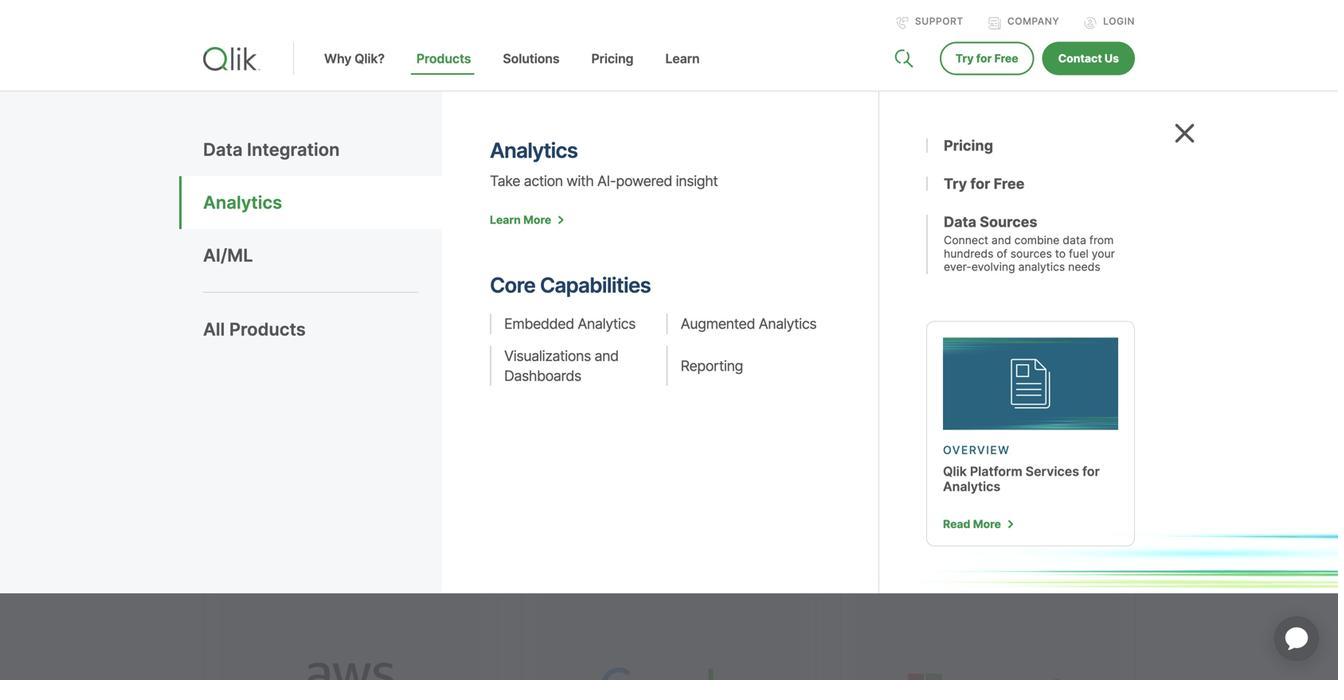 Task type: describe. For each thing, give the bounding box(es) containing it.
data sources connect and combine data from hundreds of sources to fuel your ever-evolving analytics needs
[[944, 213, 1115, 274]]

sources
[[980, 213, 1037, 231]]

augmented
[[681, 315, 755, 333]]

pricing button
[[575, 51, 649, 91]]

technology
[[497, 307, 590, 331]]

qlik inside qlik partners with industry-leading technology companies offering innovative solutions that help our customers maximize the value of their data and analytics investments.
[[203, 307, 234, 331]]

overview qlik platform services for analytics
[[943, 444, 1100, 495]]

data inside data sources connect and combine data from hundreds of sources to fuel your ever-evolving analytics needs
[[1063, 234, 1086, 247]]

data integration
[[203, 139, 340, 161]]

pricing link
[[926, 137, 1135, 155]]

ai/ml
[[203, 245, 253, 266]]

hundreds
[[944, 247, 994, 261]]

all
[[203, 319, 225, 341]]

login link
[[1084, 16, 1135, 29]]

why qlik? button
[[308, 51, 401, 91]]

why qlik?
[[324, 51, 385, 67]]

all products button
[[203, 292, 442, 357]]

services
[[1026, 464, 1079, 480]]

the
[[412, 368, 440, 392]]

analytics inside 'link'
[[578, 315, 635, 333]]

innovative
[[369, 338, 454, 361]]

all products link
[[203, 304, 442, 357]]

data inside qlik partners with industry-leading technology companies offering innovative solutions that help our customers maximize the value of their data and analytics investments.
[[558, 368, 595, 392]]

with for analytics
[[566, 173, 594, 190]]

more for read more
[[973, 518, 1001, 532]]

analytics inside data sources connect and combine data from hundreds of sources to fuel your ever-evolving analytics needs
[[1018, 261, 1065, 274]]

contact
[[1058, 52, 1102, 65]]

qlik inside the 'overview qlik platform services for analytics'
[[943, 464, 967, 480]]

company image
[[988, 17, 1001, 29]]

company
[[1007, 16, 1059, 27]]

featured
[[203, 199, 339, 240]]

support link
[[896, 16, 964, 29]]

core capabilities
[[490, 273, 651, 298]]

ai/ml link
[[203, 229, 442, 282]]

0 vertical spatial free
[[994, 52, 1018, 65]]

more for learn more
[[523, 213, 551, 227]]

1 vertical spatial for
[[970, 175, 990, 193]]

augmented analytics
[[681, 315, 816, 333]]

ai/ml button
[[203, 229, 442, 282]]

to
[[1055, 247, 1066, 261]]

capabilities
[[540, 273, 651, 298]]

close search image
[[1175, 123, 1195, 143]]

company link
[[988, 16, 1059, 29]]

that
[[538, 338, 572, 361]]

embedded analytics
[[504, 315, 635, 333]]

learn button
[[649, 51, 716, 91]]

0 vertical spatial try for free
[[956, 52, 1018, 65]]

solutions
[[459, 338, 534, 361]]

qlik partners with industry-leading technology companies offering innovative solutions that help our customers maximize the value of their data and analytics investments.
[[203, 307, 612, 422]]

customers
[[235, 368, 324, 392]]

embedded
[[504, 315, 574, 333]]

featured partners: google image
[[538, 596, 800, 681]]

1 vertical spatial try
[[944, 175, 967, 193]]

industry-
[[355, 307, 431, 331]]

partners
[[239, 307, 310, 331]]

visualizations
[[504, 348, 591, 365]]

of inside qlik partners with industry-leading technology companies offering innovative solutions that help our customers maximize the value of their data and analytics investments.
[[494, 368, 511, 392]]

dashboards
[[504, 368, 581, 385]]

value
[[444, 368, 489, 392]]

ever-
[[944, 261, 971, 274]]

solutions
[[503, 51, 560, 67]]

take action with ai-powered insight
[[490, 173, 718, 190]]

learn for learn more
[[490, 213, 521, 227]]

evolving
[[971, 261, 1015, 274]]

with for featured technology partners
[[314, 307, 350, 331]]

action
[[524, 173, 563, 190]]

products button
[[401, 51, 487, 91]]

companies
[[203, 338, 295, 361]]

data for data integration
[[203, 139, 243, 161]]

contact us link
[[1042, 42, 1135, 75]]

for inside the 'overview qlik platform services for analytics'
[[1082, 464, 1100, 480]]

featured technology partners
[[203, 199, 525, 280]]

from
[[1089, 234, 1114, 247]]

support image
[[896, 17, 909, 29]]

data integration button
[[203, 123, 442, 176]]

read
[[943, 518, 970, 532]]

featured partners: aws image
[[219, 596, 482, 681]]

core
[[490, 273, 535, 298]]

all products
[[203, 319, 306, 341]]



Task type: vqa. For each thing, say whether or not it's contained in the screenshot.
Data Integration & Analytics Glossary - Hero Image
no



Task type: locate. For each thing, give the bounding box(es) containing it.
1 vertical spatial analytics
[[240, 399, 313, 422]]

read more
[[943, 518, 1001, 532]]

investments.
[[318, 399, 424, 422]]

try for free link down pricing link
[[926, 175, 1135, 193]]

featured partners: microsoft image
[[856, 596, 1119, 681]]

login image
[[1084, 17, 1097, 29]]

more
[[523, 213, 551, 227], [973, 518, 1001, 532]]

1 vertical spatial try for free
[[944, 175, 1025, 193]]

connect
[[944, 234, 988, 247]]

analytics up action
[[490, 138, 578, 163]]

analytics link
[[203, 176, 442, 229]]

data up connect
[[944, 213, 976, 231]]

data
[[203, 139, 243, 161], [944, 213, 976, 231]]

analytics down combine
[[1018, 261, 1065, 274]]

and down our
[[203, 399, 235, 422]]

0 vertical spatial data
[[1063, 234, 1086, 247]]

analytics
[[1018, 261, 1065, 274], [240, 399, 313, 422]]

analytics down the customers
[[240, 399, 313, 422]]

products
[[416, 51, 471, 67], [229, 319, 306, 341]]

1 horizontal spatial analytics
[[1018, 261, 1065, 274]]

0 vertical spatial try
[[956, 52, 974, 65]]

platform
[[970, 464, 1022, 480]]

featured technology partners - main banner image
[[681, 94, 1242, 532]]

analytics up 'help'
[[578, 315, 635, 333]]

2 horizontal spatial and
[[992, 234, 1011, 247]]

application
[[1255, 598, 1338, 681]]

try for free up "sources"
[[944, 175, 1025, 193]]

1 horizontal spatial data
[[1063, 234, 1086, 247]]

try for free link down company "icon"
[[940, 42, 1034, 75]]

learn inside learn button
[[665, 51, 700, 67]]

qlik image
[[203, 47, 260, 71]]

products up the customers
[[229, 319, 306, 341]]

data
[[1063, 234, 1086, 247], [558, 368, 595, 392]]

0 vertical spatial more
[[523, 213, 551, 227]]

sources
[[1010, 247, 1052, 261]]

analytics inside "link"
[[759, 315, 816, 333]]

qlik down overview
[[943, 464, 967, 480]]

learn right pricing button at the left of the page
[[665, 51, 700, 67]]

qlik
[[203, 307, 234, 331], [943, 464, 967, 480]]

visualizations and dashboards
[[504, 348, 619, 385]]

insight
[[676, 173, 718, 190]]

1 vertical spatial of
[[494, 368, 511, 392]]

analytics inside 'button'
[[203, 192, 282, 213]]

0 vertical spatial try for free link
[[940, 42, 1034, 75]]

1 vertical spatial free
[[994, 175, 1025, 193]]

0 horizontal spatial data
[[558, 368, 595, 392]]

0 horizontal spatial qlik
[[203, 307, 234, 331]]

0 vertical spatial of
[[997, 247, 1007, 261]]

1 horizontal spatial data
[[944, 213, 976, 231]]

data left from
[[1063, 234, 1086, 247]]

augmented analytics link
[[666, 314, 831, 334]]

try for free
[[956, 52, 1018, 65], [944, 175, 1025, 193]]

for
[[976, 52, 992, 65], [970, 175, 990, 193], [1082, 464, 1100, 480]]

maximize
[[329, 368, 407, 392]]

of left sources
[[997, 247, 1007, 261]]

data left integration
[[203, 139, 243, 161]]

visualizations and dashboards link
[[490, 346, 654, 386]]

reporting link
[[666, 346, 831, 386]]

2 vertical spatial and
[[203, 399, 235, 422]]

0 vertical spatial for
[[976, 52, 992, 65]]

for down company "icon"
[[976, 52, 992, 65]]

for up "sources"
[[970, 175, 990, 193]]

1 horizontal spatial of
[[997, 247, 1007, 261]]

try for free link
[[940, 42, 1034, 75], [926, 175, 1135, 193]]

us
[[1105, 52, 1119, 65]]

1 horizontal spatial learn
[[665, 51, 700, 67]]

ai-
[[597, 173, 616, 190]]

support
[[915, 16, 964, 27]]

0 horizontal spatial more
[[523, 213, 551, 227]]

0 horizontal spatial learn
[[490, 213, 521, 227]]

of inside data sources connect and combine data from hundreds of sources to fuel your ever-evolving analytics needs
[[997, 247, 1007, 261]]

0 horizontal spatial and
[[203, 399, 235, 422]]

1 vertical spatial and
[[594, 348, 619, 365]]

0 vertical spatial products
[[416, 51, 471, 67]]

1 vertical spatial learn
[[490, 213, 521, 227]]

0 horizontal spatial analytics
[[240, 399, 313, 422]]

0 horizontal spatial with
[[314, 307, 350, 331]]

data inside data sources connect and combine data from hundreds of sources to fuel your ever-evolving analytics needs
[[944, 213, 976, 231]]

0 vertical spatial data
[[203, 139, 243, 161]]

qlik?
[[355, 51, 385, 67]]

analytics up the reporting link
[[759, 315, 816, 333]]

qlik up companies
[[203, 307, 234, 331]]

1 vertical spatial data
[[944, 213, 976, 231]]

and down "sources"
[[992, 234, 1011, 247]]

your
[[1092, 247, 1115, 261]]

0 horizontal spatial of
[[494, 368, 511, 392]]

1 horizontal spatial with
[[566, 173, 594, 190]]

learn more
[[490, 213, 551, 227]]

1 vertical spatial qlik
[[943, 464, 967, 480]]

0 horizontal spatial products
[[229, 319, 306, 341]]

offering
[[300, 338, 364, 361]]

analytics inside qlik partners with industry-leading technology companies offering innovative solutions that help our customers maximize the value of their data and analytics investments.
[[240, 399, 313, 422]]

try for free down company "icon"
[[956, 52, 1018, 65]]

pricing
[[591, 51, 634, 67], [944, 137, 993, 155]]

technology
[[346, 199, 525, 240]]

data down 'help'
[[558, 368, 595, 392]]

why
[[324, 51, 352, 67]]

2 vertical spatial for
[[1082, 464, 1100, 480]]

and inside qlik partners with industry-leading technology companies offering innovative solutions that help our customers maximize the value of their data and analytics investments.
[[203, 399, 235, 422]]

1 vertical spatial data
[[558, 368, 595, 392]]

1 horizontal spatial and
[[594, 348, 619, 365]]

with
[[566, 173, 594, 190], [314, 307, 350, 331]]

0 horizontal spatial pricing
[[591, 51, 634, 67]]

data for data sources connect and combine data from hundreds of sources to fuel your ever-evolving analytics needs
[[944, 213, 976, 231]]

1 vertical spatial products
[[229, 319, 306, 341]]

free down company "icon"
[[994, 52, 1018, 65]]

integration
[[247, 139, 340, 161]]

0 vertical spatial learn
[[665, 51, 700, 67]]

1 horizontal spatial more
[[973, 518, 1001, 532]]

analytics down overview
[[943, 480, 1001, 495]]

1 horizontal spatial pricing
[[944, 137, 993, 155]]

products right qlik?
[[416, 51, 471, 67]]

analytics button
[[203, 176, 442, 229]]

try up connect
[[944, 175, 967, 193]]

their
[[515, 368, 553, 392]]

needs
[[1068, 261, 1100, 274]]

analytics up ai/ml
[[203, 192, 282, 213]]

try down support
[[956, 52, 974, 65]]

overview
[[943, 444, 1010, 458]]

0 vertical spatial analytics
[[1018, 261, 1065, 274]]

free up "sources"
[[994, 175, 1025, 193]]

our
[[203, 368, 231, 392]]

powered
[[616, 173, 672, 190]]

partners
[[203, 240, 334, 280]]

more down action
[[523, 213, 551, 227]]

1 horizontal spatial products
[[416, 51, 471, 67]]

of down 'solutions' on the left of the page
[[494, 368, 511, 392]]

and inside data sources connect and combine data from hundreds of sources to fuel your ever-evolving analytics needs
[[992, 234, 1011, 247]]

with left ai-
[[566, 173, 594, 190]]

solutions button
[[487, 51, 575, 91]]

1 vertical spatial more
[[973, 518, 1001, 532]]

fuel
[[1069, 247, 1089, 261]]

login
[[1103, 16, 1135, 27]]

and inside 'visualizations and dashboards'
[[594, 348, 619, 365]]

1 vertical spatial with
[[314, 307, 350, 331]]

and down embedded analytics 'link'
[[594, 348, 619, 365]]

0 vertical spatial with
[[566, 173, 594, 190]]

embedded analytics link
[[490, 314, 654, 334]]

take
[[490, 173, 520, 190]]

analytics
[[490, 138, 578, 163], [203, 192, 282, 213], [578, 315, 635, 333], [759, 315, 816, 333], [943, 480, 1001, 495]]

and
[[992, 234, 1011, 247], [594, 348, 619, 365], [203, 399, 235, 422]]

reporting
[[681, 358, 743, 375]]

with up the offering
[[314, 307, 350, 331]]

0 vertical spatial qlik
[[203, 307, 234, 331]]

learn down the take
[[490, 213, 521, 227]]

learn for learn
[[665, 51, 700, 67]]

combine
[[1014, 234, 1060, 247]]

leading
[[431, 307, 492, 331]]

contact us
[[1058, 52, 1119, 65]]

0 vertical spatial and
[[992, 234, 1011, 247]]

help
[[577, 338, 612, 361]]

of
[[997, 247, 1007, 261], [494, 368, 511, 392]]

for right services on the right bottom
[[1082, 464, 1100, 480]]

with inside qlik partners with industry-leading technology companies offering innovative solutions that help our customers maximize the value of their data and analytics investments.
[[314, 307, 350, 331]]

0 horizontal spatial data
[[203, 139, 243, 161]]

0 vertical spatial pricing
[[591, 51, 634, 67]]

data integration link
[[203, 123, 442, 176]]

more right read
[[973, 518, 1001, 532]]

analytics inside the 'overview qlik platform services for analytics'
[[943, 480, 1001, 495]]

1 horizontal spatial qlik
[[943, 464, 967, 480]]

free
[[994, 52, 1018, 65], [994, 175, 1025, 193]]

1 vertical spatial try for free link
[[926, 175, 1135, 193]]

1 vertical spatial pricing
[[944, 137, 993, 155]]

pricing inside button
[[591, 51, 634, 67]]

try
[[956, 52, 974, 65], [944, 175, 967, 193]]

data inside 'link'
[[203, 139, 243, 161]]



